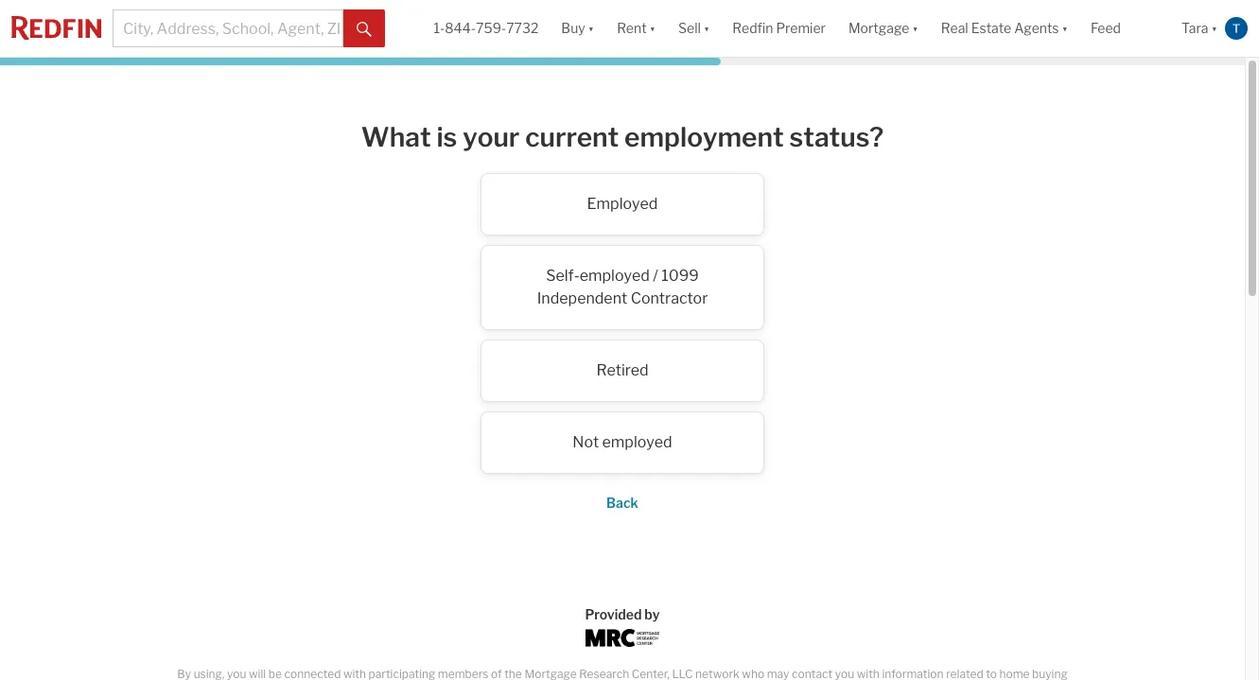 Task type: locate. For each thing, give the bounding box(es) containing it.
self-employed / 1099 independent contractor
[[537, 266, 708, 307]]

what is your current employment status?
[[361, 121, 884, 153]]

rent
[[617, 20, 647, 36]]

contractor
[[631, 289, 708, 307]]

back button
[[607, 494, 639, 511]]

4 ▾ from the left
[[912, 20, 919, 36]]

employed right not
[[602, 433, 672, 451]]

▾ right rent
[[650, 20, 656, 36]]

▾ right "tara"
[[1212, 20, 1218, 36]]

employed inside self-employed / 1099 independent contractor
[[580, 266, 650, 284]]

▾ for rent ▾
[[650, 20, 656, 36]]

rent ▾ button
[[617, 0, 656, 57]]

feed button
[[1080, 0, 1170, 57]]

feed
[[1091, 20, 1121, 36]]

mortgage ▾ button
[[837, 0, 930, 57]]

▾ inside mortgage ▾ dropdown button
[[912, 20, 919, 36]]

rent ▾ button
[[606, 0, 667, 57]]

▾ right sell
[[704, 20, 710, 36]]

0 vertical spatial employed
[[580, 266, 650, 284]]

844-
[[445, 20, 476, 36]]

real estate agents ▾ link
[[941, 0, 1068, 57]]

1-844-759-7732 link
[[434, 20, 539, 36]]

employed up the independent
[[580, 266, 650, 284]]

not employed
[[573, 433, 672, 451]]

▾
[[588, 20, 594, 36], [650, 20, 656, 36], [704, 20, 710, 36], [912, 20, 919, 36], [1062, 20, 1068, 36], [1212, 20, 1218, 36]]

▾ right mortgage at right
[[912, 20, 919, 36]]

▾ inside rent ▾ dropdown button
[[650, 20, 656, 36]]

employed
[[587, 195, 658, 213]]

not
[[573, 433, 599, 451]]

tara
[[1182, 20, 1209, 36]]

▾ inside buy ▾ dropdown button
[[588, 20, 594, 36]]

2 ▾ from the left
[[650, 20, 656, 36]]

5 ▾ from the left
[[1062, 20, 1068, 36]]

employed
[[580, 266, 650, 284], [602, 433, 672, 451]]

▾ for buy ▾
[[588, 20, 594, 36]]

mortgage
[[849, 20, 910, 36]]

1 ▾ from the left
[[588, 20, 594, 36]]

1 vertical spatial employed
[[602, 433, 672, 451]]

1-844-759-7732
[[434, 20, 539, 36]]

buy ▾ button
[[561, 0, 594, 57]]

▾ inside sell ▾ dropdown button
[[704, 20, 710, 36]]

▾ right the agents
[[1062, 20, 1068, 36]]

buy
[[561, 20, 585, 36]]

agents
[[1014, 20, 1059, 36]]

real estate agents ▾
[[941, 20, 1068, 36]]

▾ for sell ▾
[[704, 20, 710, 36]]

3 ▾ from the left
[[704, 20, 710, 36]]

▾ right buy
[[588, 20, 594, 36]]

estate
[[971, 20, 1012, 36]]

759-
[[476, 20, 506, 36]]

employed for not
[[602, 433, 672, 451]]

6 ▾ from the left
[[1212, 20, 1218, 36]]



Task type: describe. For each thing, give the bounding box(es) containing it.
1099
[[662, 266, 699, 284]]

employed for self-
[[580, 266, 650, 284]]

tara ▾
[[1182, 20, 1218, 36]]

sell ▾
[[678, 20, 710, 36]]

redfin premier button
[[721, 0, 837, 57]]

buy ▾ button
[[550, 0, 606, 57]]

mortgage ▾ button
[[849, 0, 919, 57]]

provided
[[585, 607, 642, 623]]

redfin premier
[[733, 20, 826, 36]]

user photo image
[[1225, 17, 1248, 40]]

City, Address, School, Agent, ZIP search field
[[113, 9, 344, 47]]

buy ▾
[[561, 20, 594, 36]]

current
[[525, 121, 619, 153]]

submit search image
[[357, 22, 372, 37]]

what
[[361, 121, 431, 153]]

/
[[653, 266, 658, 284]]

real
[[941, 20, 969, 36]]

▾ inside real estate agents ▾ link
[[1062, 20, 1068, 36]]

your
[[463, 121, 520, 153]]

1-
[[434, 20, 445, 36]]

back
[[607, 494, 639, 511]]

real estate agents ▾ button
[[930, 0, 1080, 57]]

mortgage research center image
[[586, 629, 659, 647]]

independent
[[537, 289, 628, 307]]

mortgage ▾
[[849, 20, 919, 36]]

retired
[[596, 361, 649, 379]]

redfin
[[733, 20, 773, 36]]

7732
[[506, 20, 539, 36]]

is
[[437, 121, 457, 153]]

sell ▾ button
[[667, 0, 721, 57]]

self-
[[546, 266, 580, 284]]

sell ▾ button
[[678, 0, 710, 57]]

▾ for tara ▾
[[1212, 20, 1218, 36]]

provided by
[[585, 607, 660, 623]]

employment status?
[[625, 121, 884, 153]]

▾ for mortgage ▾
[[912, 20, 919, 36]]

sell
[[678, 20, 701, 36]]

what is your current employment status? option group
[[244, 173, 1001, 474]]

premier
[[776, 20, 826, 36]]

by
[[645, 607, 660, 623]]

rent ▾
[[617, 20, 656, 36]]



Task type: vqa. For each thing, say whether or not it's contained in the screenshot.
▾ corresponding to Mortgage ▾
yes



